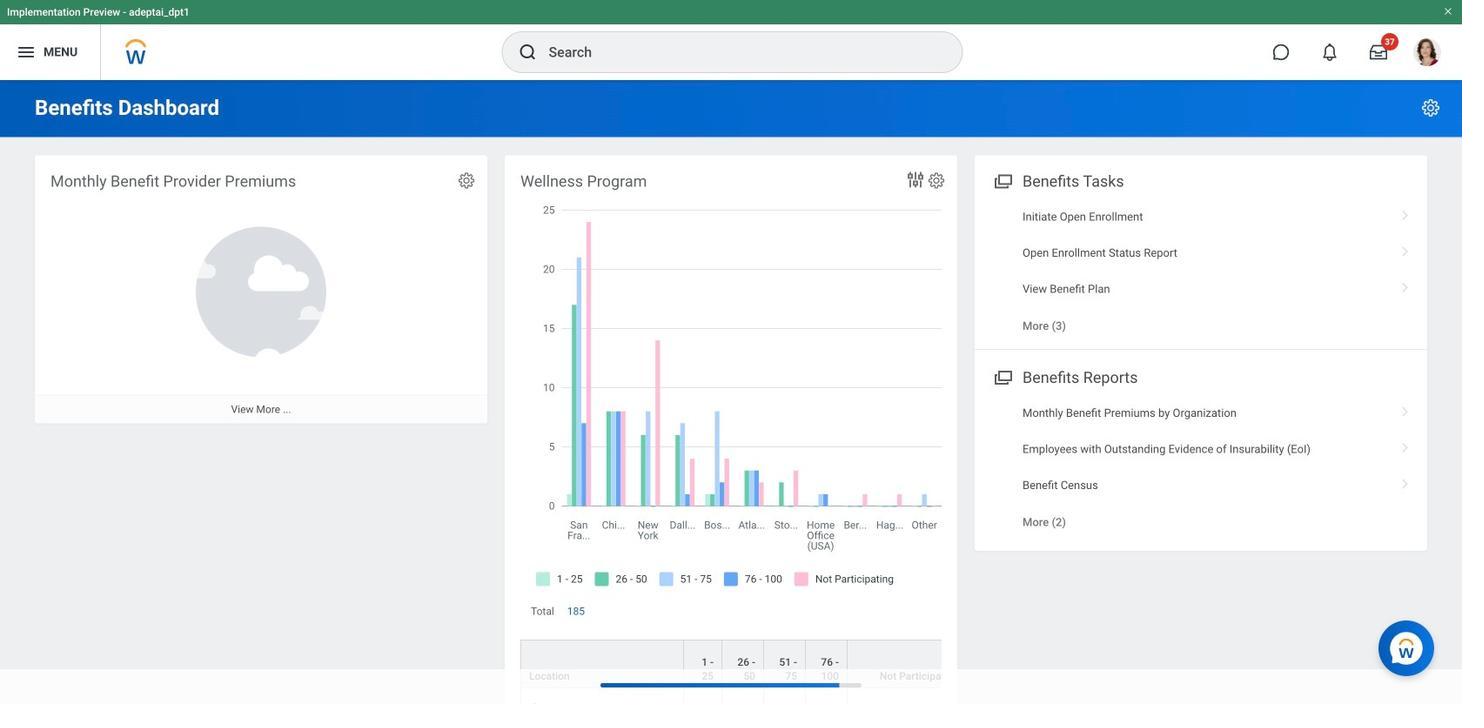 Task type: vqa. For each thing, say whether or not it's contained in the screenshot.
list to the bottom
yes



Task type: locate. For each thing, give the bounding box(es) containing it.
search image
[[518, 42, 538, 63]]

cell
[[684, 688, 723, 704], [723, 688, 764, 704], [764, 688, 806, 704], [806, 688, 848, 704]]

1 cell from the left
[[684, 688, 723, 704]]

2 column header from the left
[[684, 640, 723, 689]]

4 column header from the left
[[764, 640, 806, 689]]

configure this page image
[[1421, 97, 1442, 118]]

row
[[521, 640, 1014, 689], [521, 688, 1014, 704]]

notifications large image
[[1321, 44, 1339, 61]]

chevron right image
[[1395, 204, 1417, 222], [1395, 276, 1417, 294], [1395, 401, 1417, 418], [1395, 437, 1417, 454], [1395, 473, 1417, 490]]

1 column header from the left
[[521, 640, 684, 689]]

menu group image
[[991, 168, 1014, 192]]

column header
[[521, 640, 684, 689], [684, 640, 723, 689], [723, 640, 764, 689], [764, 640, 806, 689], [806, 640, 848, 689]]

menu group image
[[991, 365, 1014, 388]]

4 chevron right image from the top
[[1395, 437, 1417, 454]]

2 list from the top
[[975, 395, 1428, 540]]

justify image
[[16, 42, 37, 63]]

1 row from the top
[[521, 640, 1014, 689]]

Search Workday  search field
[[549, 33, 927, 71]]

inbox large image
[[1370, 44, 1388, 61]]

configure monthly benefit provider premiums image
[[457, 171, 476, 190]]

1 list from the top
[[975, 199, 1428, 344]]

4 cell from the left
[[806, 688, 848, 704]]

1 vertical spatial list
[[975, 395, 1428, 540]]

chevron right image
[[1395, 240, 1417, 258]]

2 cell from the left
[[723, 688, 764, 704]]

list
[[975, 199, 1428, 344], [975, 395, 1428, 540]]

3 chevron right image from the top
[[1395, 401, 1417, 418]]

main content
[[0, 80, 1462, 704]]

close environment banner image
[[1443, 6, 1454, 17]]

banner
[[0, 0, 1462, 80]]

not participating image
[[855, 702, 960, 704]]

0 vertical spatial list
[[975, 199, 1428, 344]]



Task type: describe. For each thing, give the bounding box(es) containing it.
3 cell from the left
[[764, 688, 806, 704]]

3 column header from the left
[[723, 640, 764, 689]]

monthly benefit provider premiums element
[[35, 155, 487, 424]]

2 row from the top
[[521, 688, 1014, 704]]

5 chevron right image from the top
[[1395, 473, 1417, 490]]

wellness program element
[[505, 155, 1014, 704]]

configure wellness program image
[[927, 171, 946, 190]]

profile logan mcneil image
[[1414, 38, 1442, 70]]

1 chevron right image from the top
[[1395, 204, 1417, 222]]

configure and view chart data image
[[905, 169, 926, 190]]

5 column header from the left
[[806, 640, 848, 689]]

2 chevron right image from the top
[[1395, 276, 1417, 294]]

list for menu group image
[[975, 395, 1428, 540]]

location image
[[528, 702, 542, 704]]

list for menu group icon at right top
[[975, 199, 1428, 344]]



